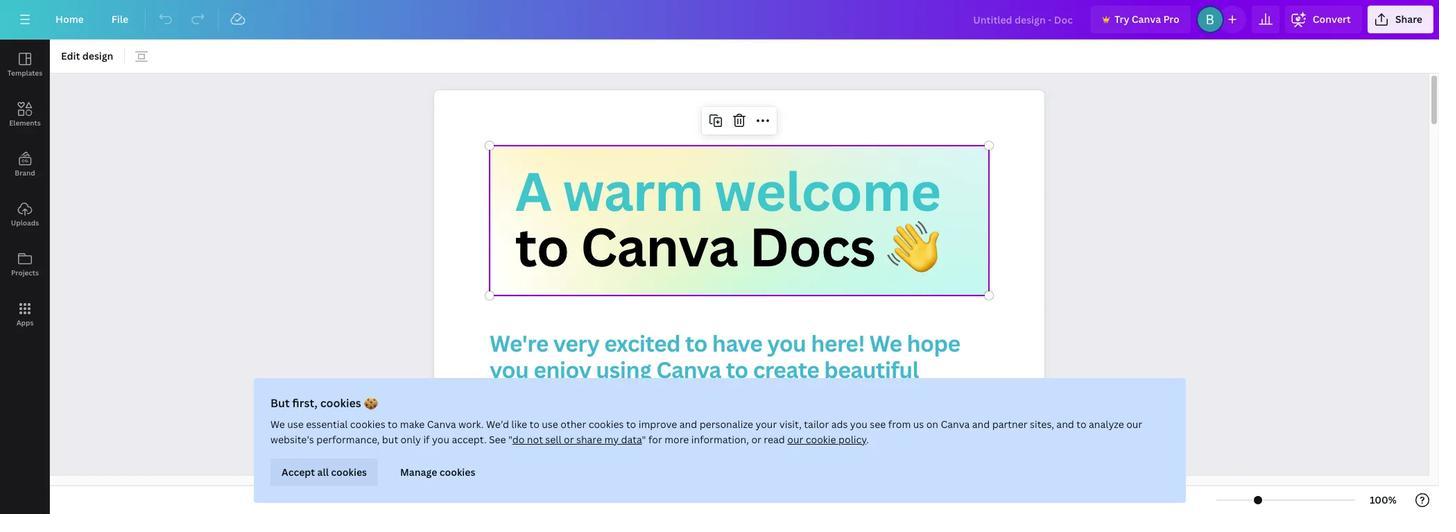 Task type: vqa. For each thing, say whether or not it's contained in the screenshot.
'create'
yes



Task type: locate. For each thing, give the bounding box(es) containing it.
file button
[[100, 6, 140, 33]]

us
[[913, 418, 924, 431]]

data
[[621, 433, 642, 446]]

0 horizontal spatial use
[[287, 418, 303, 431]]

you left enjoy on the left bottom
[[490, 355, 529, 385]]

use
[[287, 418, 303, 431], [542, 418, 558, 431]]

projects
[[11, 268, 39, 277]]

0 horizontal spatial and
[[679, 418, 697, 431]]

do not sell or share my data link
[[512, 433, 642, 446]]

cookies
[[320, 395, 361, 411], [350, 418, 385, 431], [588, 418, 624, 431], [331, 465, 367, 479], [439, 465, 475, 479]]

1 " from the left
[[508, 433, 512, 446]]

templates button
[[0, 40, 50, 89]]

0 horizontal spatial our
[[787, 433, 803, 446]]

manage cookies button
[[389, 459, 486, 486]]

hope
[[907, 328, 960, 358]]

home link
[[44, 6, 95, 33]]

sell
[[545, 433, 561, 446]]

2 horizontal spatial and
[[1056, 418, 1074, 431]]

100%
[[1370, 493, 1397, 506]]

None text field
[[434, 90, 1045, 514]]

and
[[679, 418, 697, 431], [972, 418, 990, 431], [1056, 418, 1074, 431]]

0 vertical spatial we
[[870, 328, 902, 358]]

we
[[615, 424, 632, 441]]

cookies down accept.
[[439, 465, 475, 479]]

and right sites,
[[1056, 418, 1074, 431]]

1 vertical spatial we
[[270, 418, 285, 431]]

enjoy
[[534, 355, 591, 385]]

1 horizontal spatial and
[[972, 418, 990, 431]]

we up 'website's'
[[270, 418, 285, 431]]

or right sell
[[564, 433, 574, 446]]

accept.
[[452, 433, 486, 446]]

cookies right the all at the bottom
[[331, 465, 367, 479]]

or
[[564, 433, 574, 446], [751, 433, 761, 446]]

brand button
[[0, 139, 50, 189]]

we left hope on the right
[[870, 328, 902, 358]]

features
[[562, 424, 612, 441]]

canva
[[1132, 12, 1161, 26], [581, 210, 738, 282], [656, 355, 721, 385], [427, 418, 456, 431], [941, 418, 970, 431]]

try canva pro button
[[1091, 6, 1191, 33]]

0 vertical spatial our
[[1126, 418, 1142, 431]]

information,
[[691, 433, 749, 446]]

our down visit,
[[787, 433, 803, 446]]

2 " from the left
[[642, 433, 646, 446]]

2 and from the left
[[972, 418, 990, 431]]

welcome
[[715, 155, 941, 227]]

use up 'website's'
[[287, 418, 303, 431]]

and up do not sell or share my data " for more information, or read our cookie policy .
[[679, 418, 697, 431]]

projects button
[[0, 239, 50, 289]]

" right see
[[508, 433, 512, 446]]

to canva docs 👋
[[515, 210, 939, 282]]

beautiful
[[824, 355, 919, 385]]

brand
[[15, 168, 35, 178]]

docs
[[749, 210, 875, 282]]

apps
[[16, 318, 34, 327]]

1 horizontal spatial our
[[1126, 418, 1142, 431]]

1 use from the left
[[287, 418, 303, 431]]

are
[[521, 424, 541, 441]]

templates
[[8, 68, 42, 78]]

here
[[490, 424, 519, 441]]

cookies inside button
[[331, 465, 367, 479]]

1 horizontal spatial or
[[751, 433, 761, 446]]

2 or from the left
[[751, 433, 761, 446]]

using
[[596, 355, 652, 385]]

accept
[[281, 465, 315, 479]]

a
[[515, 155, 551, 227]]

or left read
[[751, 433, 761, 446]]

1 horizontal spatial use
[[542, 418, 558, 431]]

0 horizontal spatial or
[[564, 433, 574, 446]]

very
[[553, 328, 600, 358]]

share
[[1396, 12, 1423, 26]]

"
[[508, 433, 512, 446], [642, 433, 646, 446]]

none text field containing a warm welcome
[[434, 90, 1045, 514]]

you right have
[[767, 328, 806, 358]]

canva inside we're very excited to have you here! we hope you enjoy using canva to create beautiful documents.
[[656, 355, 721, 385]]

cookies up my
[[588, 418, 624, 431]]

a warm welcome
[[515, 155, 941, 227]]

1 horizontal spatial "
[[642, 433, 646, 446]]

0 horizontal spatial we
[[270, 418, 285, 431]]

we're very excited to have you here! we hope you enjoy using canva to create beautiful documents.
[[490, 328, 965, 411]]

design
[[82, 49, 113, 62]]

improve
[[638, 418, 677, 431]]

use up sell
[[542, 418, 558, 431]]

Design title text field
[[962, 6, 1086, 33]]

1 vertical spatial our
[[787, 433, 803, 446]]

0 horizontal spatial "
[[508, 433, 512, 446]]

our
[[1126, 418, 1142, 431], [787, 433, 803, 446]]

sites,
[[1030, 418, 1054, 431]]

edit design
[[61, 49, 113, 62]]

we inside we use essential cookies to make canva work. we'd like to use other cookies to improve and personalize your visit, tailor ads you see from us on canva and partner sites, and to analyze our website's performance, but only if you accept. see "
[[270, 418, 285, 431]]

manage cookies
[[400, 465, 475, 479]]

accept all cookies button
[[270, 459, 378, 486]]

1 horizontal spatial we
[[870, 328, 902, 358]]

analyze
[[1089, 418, 1124, 431]]

and left the partner
[[972, 418, 990, 431]]

cookies down 🍪
[[350, 418, 385, 431]]

all
[[317, 465, 328, 479]]

we inside we're very excited to have you here! we hope you enjoy using canva to create beautiful documents.
[[870, 328, 902, 358]]

first,
[[292, 395, 317, 411]]

your
[[755, 418, 777, 431]]

our inside we use essential cookies to make canva work. we'd like to use other cookies to improve and personalize your visit, tailor ads you see from us on canva and partner sites, and to analyze our website's performance, but only if you accept. see "
[[1126, 418, 1142, 431]]

we
[[870, 328, 902, 358], [270, 418, 285, 431]]

website's
[[270, 433, 314, 446]]

on
[[926, 418, 938, 431]]

but first, cookies 🍪 dialog
[[254, 378, 1186, 503]]

ads
[[831, 418, 848, 431]]

3 and from the left
[[1056, 418, 1074, 431]]

six
[[543, 424, 559, 441]]

our right analyze
[[1126, 418, 1142, 431]]

" left for
[[642, 433, 646, 446]]

love:
[[703, 424, 731, 441]]



Task type: describe. For each thing, give the bounding box(es) containing it.
manage
[[400, 465, 437, 479]]

👋
[[887, 210, 939, 282]]

see
[[870, 418, 886, 431]]

cookies up essential
[[320, 395, 361, 411]]

my
[[604, 433, 619, 446]]

convert button
[[1285, 6, 1362, 33]]

pro
[[1164, 12, 1180, 26]]

policy
[[838, 433, 866, 446]]

documents.
[[490, 381, 614, 411]]

but
[[382, 433, 398, 446]]

cookies inside button
[[439, 465, 475, 479]]

think
[[635, 424, 665, 441]]

home
[[55, 12, 84, 26]]

.
[[866, 433, 869, 446]]

side panel tab list
[[0, 40, 50, 339]]

here are six features we think you'll love:
[[490, 424, 731, 441]]

read
[[764, 433, 785, 446]]

more
[[664, 433, 689, 446]]

from
[[888, 418, 911, 431]]

only
[[400, 433, 421, 446]]

uploads button
[[0, 189, 50, 239]]

do
[[512, 433, 524, 446]]

convert
[[1313, 12, 1351, 26]]

edit
[[61, 49, 80, 62]]

for
[[648, 433, 662, 446]]

not
[[527, 433, 543, 446]]

cookie
[[806, 433, 836, 446]]

create
[[753, 355, 819, 385]]

try canva pro
[[1115, 12, 1180, 26]]

warm
[[563, 155, 703, 227]]

personalize
[[699, 418, 753, 431]]

100% button
[[1361, 489, 1406, 511]]

excited
[[604, 328, 681, 358]]

🍪
[[364, 395, 377, 411]]

2 use from the left
[[542, 418, 558, 431]]

see
[[489, 433, 506, 446]]

you up policy
[[850, 418, 867, 431]]

1 or from the left
[[564, 433, 574, 446]]

we're
[[490, 328, 549, 358]]

main menu bar
[[0, 0, 1439, 40]]

edit design button
[[55, 45, 119, 67]]

performance,
[[316, 433, 379, 446]]

tailor
[[804, 418, 829, 431]]

like
[[511, 418, 527, 431]]

you right if
[[432, 433, 449, 446]]

but first, cookies 🍪
[[270, 395, 377, 411]]

we'd
[[486, 418, 509, 431]]

file
[[112, 12, 128, 26]]

but
[[270, 395, 289, 411]]

make
[[400, 418, 424, 431]]

we use essential cookies to make canva work. we'd like to use other cookies to improve and personalize your visit, tailor ads you see from us on canva and partner sites, and to analyze our website's performance, but only if you accept. see "
[[270, 418, 1142, 446]]

try
[[1115, 12, 1130, 26]]

partner
[[992, 418, 1027, 431]]

our cookie policy link
[[787, 433, 866, 446]]

visit,
[[779, 418, 802, 431]]

do not sell or share my data " for more information, or read our cookie policy .
[[512, 433, 869, 446]]

" inside we use essential cookies to make canva work. we'd like to use other cookies to improve and personalize your visit, tailor ads you see from us on canva and partner sites, and to analyze our website's performance, but only if you accept. see "
[[508, 433, 512, 446]]

apps button
[[0, 289, 50, 339]]

elements
[[9, 118, 41, 128]]

elements button
[[0, 89, 50, 139]]

work.
[[458, 418, 484, 431]]

uploads
[[11, 218, 39, 228]]

accept all cookies
[[281, 465, 367, 479]]

1 and from the left
[[679, 418, 697, 431]]

other
[[560, 418, 586, 431]]

canva inside button
[[1132, 12, 1161, 26]]

share
[[576, 433, 602, 446]]

you'll
[[667, 424, 700, 441]]

essential
[[306, 418, 347, 431]]



